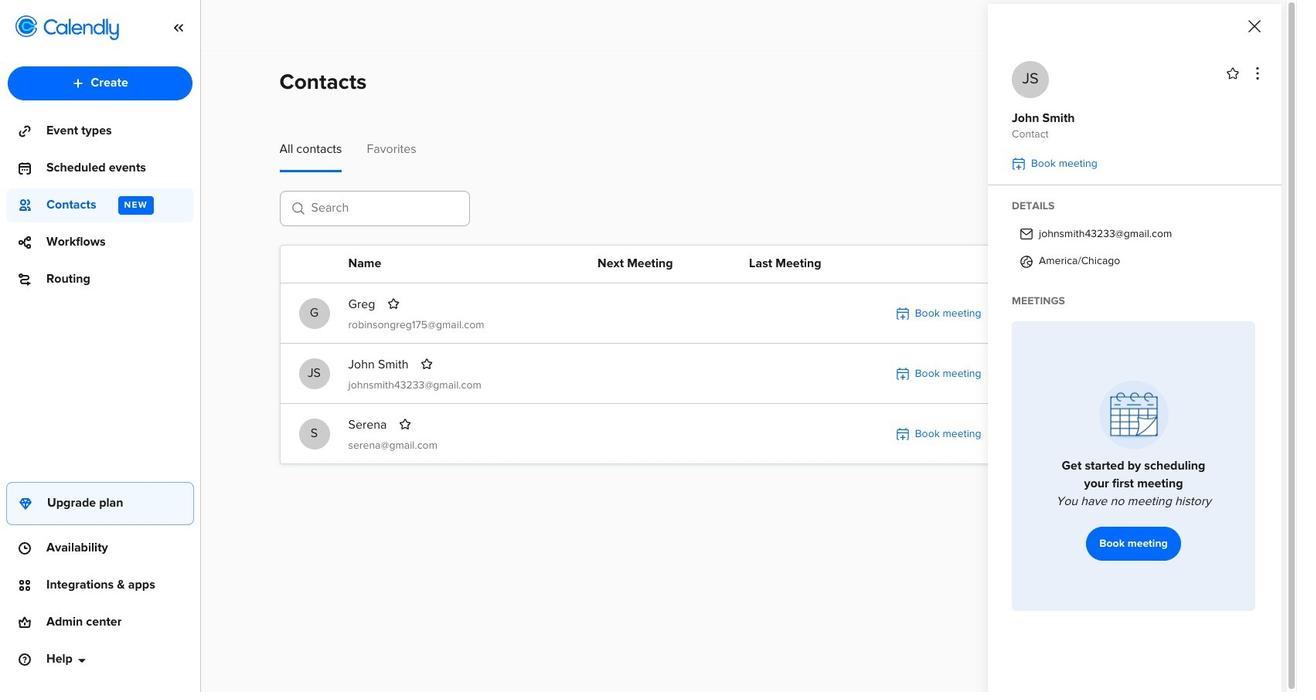 Task type: describe. For each thing, give the bounding box(es) containing it.
Search field
[[279, 191, 470, 227]]

main navigation element
[[0, 0, 201, 693]]



Task type: locate. For each thing, give the bounding box(es) containing it.
calendly image
[[43, 19, 119, 40]]

None search field
[[279, 191, 470, 233]]

set up the basics progress progress bar
[[1092, 650, 1138, 658]]



Task type: vqa. For each thing, say whether or not it's contained in the screenshot.
Filter field on the top left
no



